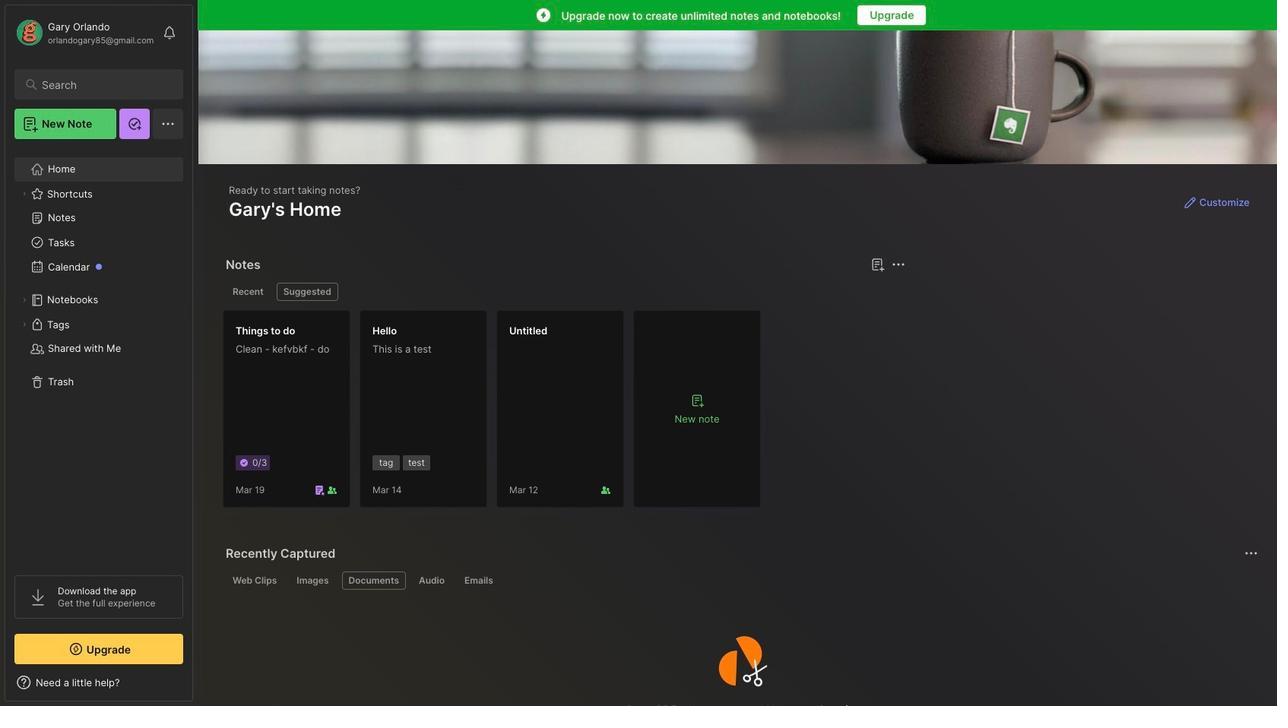 Task type: vqa. For each thing, say whether or not it's contained in the screenshot.
search box
yes



Task type: describe. For each thing, give the bounding box(es) containing it.
click to collapse image
[[192, 678, 203, 696]]

none search field inside main element
[[42, 75, 170, 94]]

main element
[[0, 0, 198, 706]]

expand notebooks image
[[20, 296, 29, 305]]

tree inside main element
[[5, 148, 192, 562]]

2 tab list from the top
[[226, 572, 1256, 590]]

More actions field
[[1241, 543, 1262, 564]]



Task type: locate. For each thing, give the bounding box(es) containing it.
Account field
[[14, 17, 154, 48]]

tree
[[5, 148, 192, 562]]

None search field
[[42, 75, 170, 94]]

expand tags image
[[20, 320, 29, 329]]

tab list
[[226, 283, 903, 301], [226, 572, 1256, 590]]

more actions image
[[1242, 544, 1261, 563]]

row group
[[223, 310, 770, 517]]

0 vertical spatial tab list
[[226, 283, 903, 301]]

WHAT'S NEW field
[[5, 671, 192, 695]]

Search text field
[[42, 78, 170, 92]]

1 tab list from the top
[[226, 283, 903, 301]]

1 vertical spatial tab list
[[226, 572, 1256, 590]]

tab
[[226, 283, 270, 301], [277, 283, 338, 301], [226, 572, 284, 590], [290, 572, 336, 590], [342, 572, 406, 590], [412, 572, 452, 590], [458, 572, 500, 590]]



